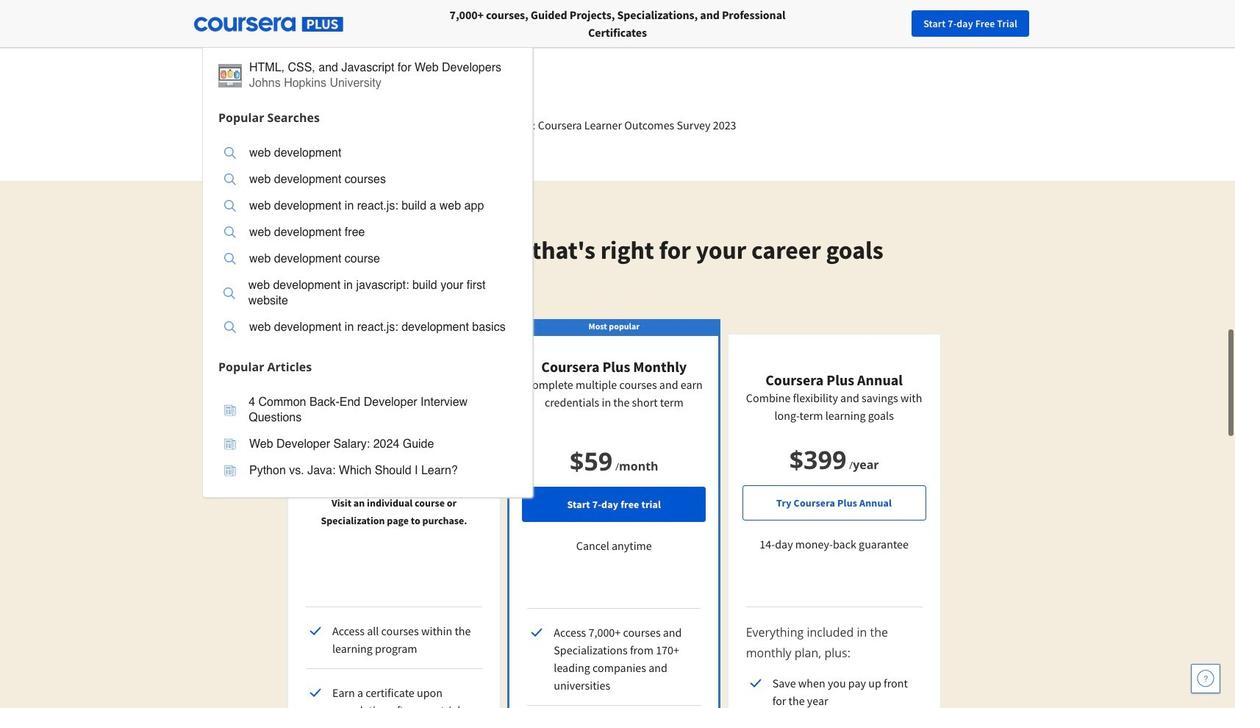 Task type: vqa. For each thing, say whether or not it's contained in the screenshot.
the johns hopkins university IMAGE
no



Task type: locate. For each thing, give the bounding box(es) containing it.
1 vertical spatial list box
[[203, 380, 532, 497]]

autocomplete results list box
[[202, 44, 533, 497]]

None search field
[[202, 9, 555, 497]]

2 list box from the top
[[203, 380, 532, 497]]

help center image
[[1197, 670, 1215, 687]]

0 vertical spatial list box
[[203, 131, 532, 353]]

What do you want to learn? text field
[[202, 9, 526, 39]]

1 list box from the top
[[203, 131, 532, 353]]

list box
[[203, 131, 532, 353], [203, 380, 532, 497]]

suggestion image image
[[218, 64, 242, 87], [224, 147, 236, 159], [224, 174, 236, 185], [224, 200, 236, 212], [224, 226, 236, 238], [224, 253, 236, 265], [224, 287, 236, 299], [224, 321, 236, 333], [224, 404, 236, 416], [224, 438, 236, 450], [224, 465, 236, 476]]

coursera plus image
[[194, 17, 343, 32]]



